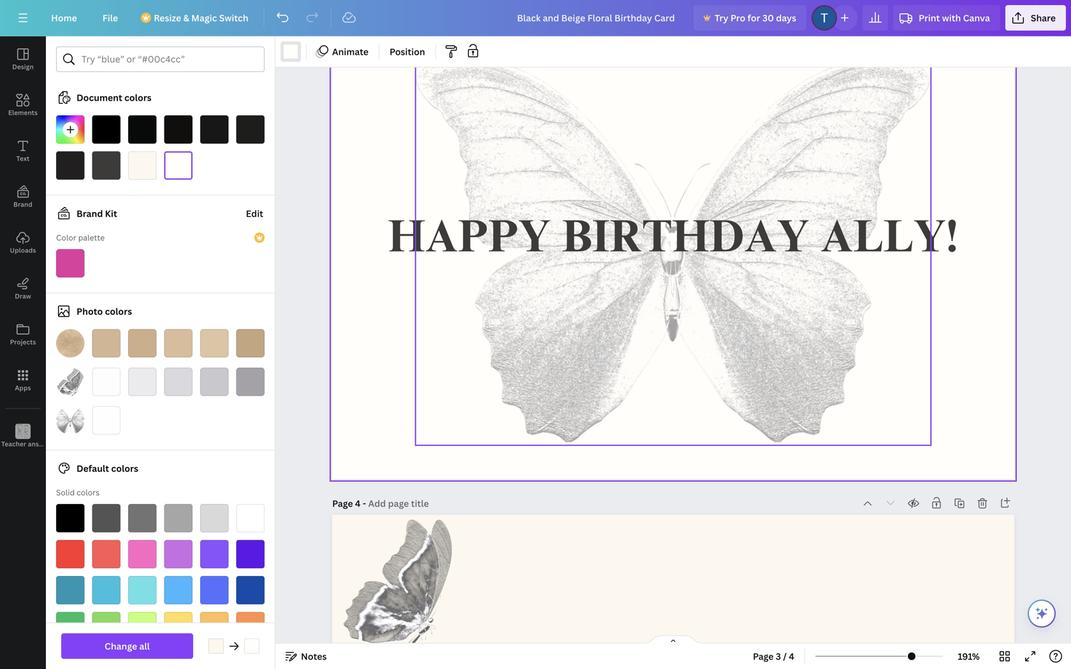 Task type: vqa. For each thing, say whether or not it's contained in the screenshot.
the left you
no



Task type: describe. For each thing, give the bounding box(es) containing it.
color
[[56, 232, 76, 243]]

Design title text field
[[507, 5, 689, 31]]

try
[[715, 12, 729, 24]]

file
[[103, 12, 118, 24]]

photo colors
[[77, 305, 132, 318]]

apps button
[[0, 358, 46, 404]]

#dad9dd image
[[164, 368, 193, 396]]

draw
[[15, 292, 31, 301]]

#e434a0 image
[[56, 249, 85, 278]]

page 3 / 4
[[753, 651, 795, 663]]

color palette
[[56, 232, 105, 243]]

light gray #d9d9d9 image
[[200, 504, 229, 533]]

palette
[[78, 232, 105, 243]]

brand for brand
[[13, 200, 33, 209]]

text button
[[0, 128, 46, 174]]

notes button
[[281, 647, 332, 667]]

print with canva
[[919, 12, 990, 24]]

print with canva button
[[894, 5, 1001, 31]]

1 horizontal spatial #fffefb image
[[244, 639, 260, 654]]

turquoise blue #5ce1e6 image
[[128, 577, 157, 605]]

;
[[22, 441, 24, 448]]

coral red #ff5757 image
[[92, 541, 121, 569]]

answer
[[28, 440, 50, 449]]

position button
[[385, 41, 430, 62]]

try pro for 30 days button
[[694, 5, 807, 31]]

&
[[183, 12, 189, 24]]

birthday
[[562, 219, 810, 264]]

black #000000 image
[[56, 504, 85, 533]]

brand kit
[[77, 208, 117, 220]]

home link
[[41, 5, 87, 31]]

elements button
[[0, 82, 46, 128]]

design
[[12, 63, 34, 71]]

aqua blue #0cc0df image
[[92, 577, 121, 605]]

light blue #38b6ff image
[[164, 577, 193, 605]]

bright red #ff3131 image
[[56, 541, 85, 569]]

pink #ff66c4 image
[[128, 541, 157, 569]]

peach #ffbd59 image
[[200, 613, 229, 641]]

document colors
[[77, 92, 152, 104]]

animate button
[[312, 41, 374, 62]]

#100f0d image
[[164, 115, 193, 144]]

design button
[[0, 36, 46, 82]]

happy
[[388, 219, 551, 264]]

resize
[[154, 12, 181, 24]]

coral red #ff5757 image
[[92, 541, 121, 569]]

#fdfdfd image
[[92, 368, 121, 396]]

#ebeaed image
[[128, 368, 157, 396]]

solid colors
[[56, 488, 100, 498]]

all
[[139, 641, 150, 653]]

colors for solid colors
[[77, 488, 100, 498]]

projects
[[10, 338, 36, 347]]

position
[[390, 46, 425, 58]]

canva
[[963, 12, 990, 24]]

share button
[[1006, 5, 1066, 31]]

change
[[105, 641, 137, 653]]

projects button
[[0, 312, 46, 358]]

#dad9dd image
[[164, 368, 193, 396]]

days
[[776, 12, 797, 24]]

/
[[783, 651, 787, 663]]

kit
[[105, 208, 117, 220]]

switch
[[219, 12, 248, 24]]

default colors
[[77, 463, 138, 475]]

edit button
[[245, 201, 265, 226]]

file button
[[92, 5, 128, 31]]

colors for document colors
[[124, 92, 152, 104]]

grass green #7ed957 image
[[92, 613, 121, 641]]

default
[[77, 463, 109, 475]]

elements
[[8, 108, 38, 117]]

light blue #38b6ff image
[[164, 577, 193, 605]]



Task type: locate. For each thing, give the bounding box(es) containing it.
cobalt blue #004aad image
[[236, 577, 265, 605], [236, 577, 265, 605]]

resize & magic switch button
[[133, 5, 259, 31]]

purple #8c52ff image
[[200, 541, 229, 569]]

share
[[1031, 12, 1056, 24]]

#c9c8cd image
[[200, 368, 229, 396]]

1 vertical spatial page
[[753, 651, 774, 663]]

draw button
[[0, 266, 46, 312]]

page for page 4 -
[[332, 498, 353, 510]]

colors right "solid"
[[77, 488, 100, 498]]

1 vertical spatial #fffefb image
[[244, 639, 260, 654]]

Page title text field
[[368, 497, 430, 510]]

teacher answer keys
[[1, 440, 66, 449]]

text
[[16, 154, 30, 163]]

4 inside page 3 / 4 button
[[789, 651, 795, 663]]

4 left -
[[355, 498, 361, 510]]

#ceae89 image
[[128, 329, 157, 358], [128, 329, 157, 358]]

0 horizontal spatial brand
[[13, 200, 33, 209]]

add a new color image
[[56, 115, 85, 144], [56, 115, 85, 144]]

#171717 image
[[200, 115, 229, 144], [200, 115, 229, 144]]

dark gray #545454 image
[[92, 504, 121, 533], [92, 504, 121, 533]]

edit
[[246, 208, 263, 220]]

#c6a47f image
[[236, 329, 265, 358], [236, 329, 265, 358]]

0 horizontal spatial #fffefb image
[[164, 151, 193, 180]]

uploads
[[10, 246, 36, 255]]

magenta #cb6ce6 image
[[164, 541, 193, 569], [164, 541, 193, 569]]

for
[[748, 12, 761, 24]]

#080909 image
[[128, 115, 157, 144], [128, 115, 157, 144]]

brand inside button
[[13, 200, 33, 209]]

191%
[[958, 651, 980, 663]]

turquoise blue #5ce1e6 image
[[128, 577, 157, 605]]

print
[[919, 12, 940, 24]]

0 vertical spatial 4
[[355, 498, 361, 510]]

lime #c1ff72 image
[[128, 613, 157, 641], [128, 613, 157, 641]]

peach #ffbd59 image
[[200, 613, 229, 641]]

#a4a2a8 image
[[236, 368, 265, 396], [236, 368, 265, 396]]

page for page 3 / 4
[[753, 651, 774, 663]]

keys
[[52, 440, 66, 449]]

#100f0d image
[[164, 115, 193, 144]]

happy birthday ally!
[[388, 219, 959, 264]]

uploads button
[[0, 220, 46, 266]]

animate
[[332, 46, 369, 58]]

Try "blue" or "#00c4cc" search field
[[82, 47, 256, 71]]

#ebeaed image
[[128, 368, 157, 396]]

#fef8ee image
[[128, 151, 157, 180], [128, 151, 157, 180]]

-
[[363, 498, 366, 510]]

1 horizontal spatial 4
[[789, 651, 795, 663]]

1 horizontal spatial page
[[753, 651, 774, 663]]

brand up uploads button
[[13, 200, 33, 209]]

page left -
[[332, 498, 353, 510]]

page left the 3 at the right bottom
[[753, 651, 774, 663]]

brand button
[[0, 174, 46, 220]]

try pro for 30 days
[[715, 12, 797, 24]]

#fffefb image
[[283, 44, 298, 59], [283, 44, 298, 59], [164, 151, 193, 180], [244, 639, 260, 654]]

document
[[77, 92, 122, 104]]

colors for default colors
[[111, 463, 138, 475]]

#fef8ee image
[[209, 639, 224, 654], [209, 639, 224, 654]]

0 vertical spatial page
[[332, 498, 353, 510]]

colors right document
[[124, 92, 152, 104]]

home
[[51, 12, 77, 24]]

0 vertical spatial #fffefb image
[[164, 151, 193, 180]]

1 horizontal spatial brand
[[77, 208, 103, 220]]

1 vertical spatial 4
[[789, 651, 795, 663]]

with
[[942, 12, 961, 24]]

purple #8c52ff image
[[200, 541, 229, 569]]

0 horizontal spatial page
[[332, 498, 353, 510]]

green #00bf63 image
[[56, 613, 85, 641], [56, 613, 85, 641]]

royal blue #5271ff image
[[200, 577, 229, 605], [200, 577, 229, 605]]

0 horizontal spatial 4
[[355, 498, 361, 510]]

#fffefb image right peach #ffbd59 image
[[244, 639, 260, 654]]

solid
[[56, 488, 75, 498]]

aqua blue #0cc0df image
[[92, 577, 121, 605]]

page
[[332, 498, 353, 510], [753, 651, 774, 663]]

light gray #d9d9d9 image
[[200, 504, 229, 533]]

brand left the kit
[[77, 208, 103, 220]]

dark turquoise #0097b2 image
[[56, 577, 85, 605], [56, 577, 85, 605]]

show pages image
[[643, 635, 704, 645]]

#231f20 image
[[56, 151, 85, 180], [56, 151, 85, 180]]

orange #ff914d image
[[236, 613, 265, 641], [236, 613, 265, 641]]

gray #a6a6a6 image
[[164, 504, 193, 533], [164, 504, 193, 533]]

change all
[[105, 641, 150, 653]]

side panel tab list
[[0, 36, 66, 460]]

#1d1d1b image
[[236, 115, 265, 144], [236, 115, 265, 144]]

#e434a0 image
[[56, 249, 85, 278]]

pink #ff66c4 image
[[128, 541, 157, 569]]

#000000 image
[[92, 115, 121, 144], [92, 115, 121, 144]]

4
[[355, 498, 361, 510], [789, 651, 795, 663]]

apps
[[15, 384, 31, 393]]

canva assistant image
[[1034, 607, 1050, 622]]

gradients
[[56, 652, 92, 663]]

page 3 / 4 button
[[748, 647, 800, 667]]

#fefefe image
[[92, 407, 121, 435], [92, 407, 121, 435]]

page inside page 3 / 4 button
[[753, 651, 774, 663]]

#fffefb image
[[164, 151, 193, 180], [244, 639, 260, 654]]

notes
[[301, 651, 327, 663]]

brand for brand kit
[[77, 208, 103, 220]]

resize & magic switch
[[154, 12, 248, 24]]

#c9c8cd image
[[200, 368, 229, 396]]

colors right the default
[[111, 463, 138, 475]]

#fffefb image down #100f0d image
[[164, 151, 193, 180]]

change all button
[[61, 634, 193, 659]]

3
[[776, 651, 781, 663]]

#e0c4a3 image
[[200, 329, 229, 358], [200, 329, 229, 358]]

#fdfdfd image
[[92, 368, 121, 396]]

magic
[[191, 12, 217, 24]]

bright red #ff3131 image
[[56, 541, 85, 569]]

colors
[[124, 92, 152, 104], [105, 305, 132, 318], [111, 463, 138, 475], [77, 488, 100, 498]]

#d4b592 image
[[92, 329, 121, 358], [92, 329, 121, 358]]

ally!
[[821, 219, 959, 264]]

gray #737373 image
[[128, 504, 157, 533], [128, 504, 157, 533]]

#dabc9a image
[[164, 329, 193, 358]]

page 4 -
[[332, 498, 368, 510]]

teacher
[[1, 440, 26, 449]]

191% button
[[948, 647, 990, 667]]

pro
[[731, 12, 746, 24]]

30
[[763, 12, 774, 24]]

brand
[[13, 200, 33, 209], [77, 208, 103, 220]]

colors for photo colors
[[105, 305, 132, 318]]

violet #5e17eb image
[[236, 541, 265, 569], [236, 541, 265, 569]]

yellow #ffde59 image
[[164, 613, 193, 641], [164, 613, 193, 641]]

grass green #7ed957 image
[[92, 613, 121, 641]]

photo
[[77, 305, 103, 318]]

white #ffffff image
[[236, 504, 265, 533], [236, 504, 265, 533]]

4 right /
[[789, 651, 795, 663]]

black #000000 image
[[56, 504, 85, 533]]

#3d3b3a image
[[92, 151, 121, 180], [92, 151, 121, 180]]

#dabc9a image
[[164, 329, 193, 358]]

colors right photo
[[105, 305, 132, 318]]

main menu bar
[[0, 0, 1071, 36]]



